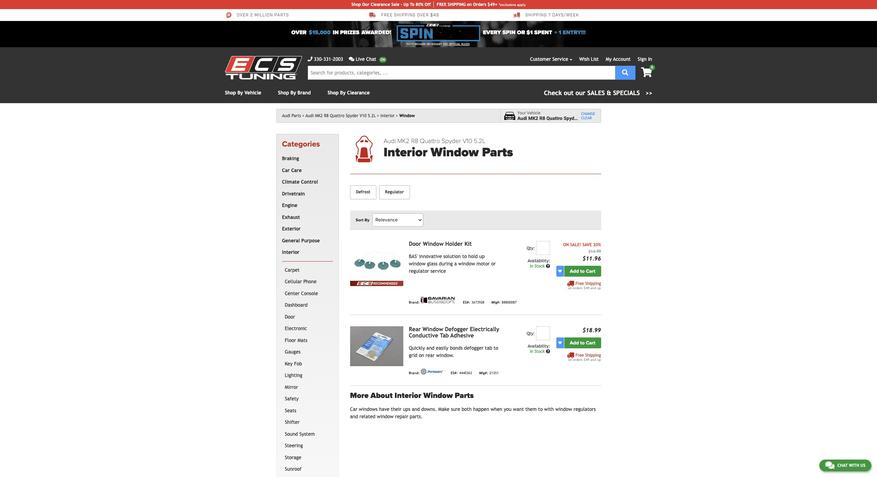 Task type: locate. For each thing, give the bounding box(es) containing it.
1 horizontal spatial mk2
[[398, 137, 410, 145]]

shop our clearance sale - up to 80% off
[[352, 2, 431, 7]]

1 vertical spatial interior link
[[281, 247, 332, 259]]

1 cart from the top
[[586, 269, 596, 275]]

1 add from the top
[[570, 269, 579, 275]]

over inside over 2 million parts "link"
[[237, 13, 249, 18]]

5.2l inside the audi mk2 r8 quattro spyder v10 5.2l interior window parts
[[474, 137, 486, 145]]

es#4440363 - 21351 - rear window defogger electrically conductive tab adhesive - quickly and easily bonds defogger tab to grid on rear window. - permatex - audi bmw volkswagen mercedes benz mini porsche image
[[350, 327, 404, 367]]

b8800087
[[502, 301, 517, 305]]

1 horizontal spatial spyder
[[442, 137, 461, 145]]

general
[[282, 238, 300, 244]]

have
[[379, 407, 390, 413]]

cellular
[[285, 279, 302, 285]]

1 vertical spatial door
[[285, 315, 295, 320]]

2 in stock from the top
[[530, 350, 546, 354]]

r8 for audi mk2 r8 quattro spyder v10 5.2l
[[324, 114, 329, 118]]

2 vertical spatial up
[[598, 358, 601, 362]]

0 vertical spatial chat
[[366, 56, 377, 62]]

electronic
[[285, 326, 307, 332]]

up up motor
[[480, 254, 485, 260]]

0 vertical spatial car
[[282, 168, 290, 173]]

door up bas'
[[409, 241, 421, 248]]

2003
[[333, 56, 343, 62]]

add to cart for add to wish list image
[[570, 340, 596, 346]]

parts.
[[410, 414, 423, 420]]

qty: for on sale!                         save 20%
[[527, 246, 535, 251]]

5.2l for audi mk2 r8 quattro spyder v10 5.2l
[[368, 114, 376, 118]]

2 horizontal spatial r8
[[540, 116, 546, 121]]

1 add to cart button from the top
[[565, 266, 601, 277]]

1 vertical spatial brand:
[[409, 372, 420, 376]]

official
[[449, 43, 461, 46]]

shipping down $18.99
[[586, 353, 601, 358]]

0 vertical spatial in
[[648, 56, 653, 62]]

tab
[[485, 346, 493, 351]]

exhaust
[[282, 215, 300, 220]]

cart down $11.96
[[586, 269, 596, 275]]

general purpose
[[282, 238, 320, 244]]

in left question circle icon
[[530, 350, 534, 354]]

0 vertical spatial add to cart button
[[565, 266, 601, 277]]

0 horizontal spatial quattro
[[330, 114, 345, 118]]

by for brand
[[291, 90, 296, 96]]

add
[[570, 269, 579, 275], [570, 340, 579, 346]]

1 vertical spatial availability:
[[528, 344, 551, 349]]

add for add to wish list image
[[570, 340, 579, 346]]

with
[[545, 407, 554, 413], [849, 464, 860, 469]]

1 vertical spatial stock
[[535, 350, 545, 354]]

phone image
[[308, 57, 313, 62]]

or right motor
[[492, 261, 496, 267]]

storage link
[[284, 453, 332, 464]]

0
[[652, 66, 654, 69]]

safety link
[[284, 394, 332, 406]]

by left brand
[[291, 90, 296, 96]]

1 horizontal spatial car
[[350, 407, 358, 413]]

audi mk2 r8 quattro spyder v10 5.2l interior window parts
[[384, 137, 513, 160]]

0 vertical spatial stock
[[535, 264, 545, 269]]

$49 down $11.96
[[584, 286, 590, 290]]

my account
[[606, 56, 631, 62]]

1 horizontal spatial chat
[[838, 464, 848, 469]]

clearance right our
[[371, 2, 390, 7]]

2 cart from the top
[[586, 340, 596, 346]]

0 vertical spatial with
[[545, 407, 554, 413]]

shop our clearance sale - up to 80% off link
[[352, 1, 434, 8]]

qty: for $18.99
[[527, 332, 535, 337]]

1 vertical spatial chat
[[838, 464, 848, 469]]

clearance up audi mk2 r8 quattro spyder v10 5.2l link
[[347, 90, 370, 96]]

availability: up question circle icon
[[528, 344, 551, 349]]

0 vertical spatial $49
[[431, 13, 439, 18]]

mats
[[298, 338, 308, 344]]

window up 'regulator' on the bottom left
[[409, 261, 426, 267]]

free ship ping on orders $49+ *exclusions apply
[[437, 2, 526, 7]]

2 horizontal spatial parts
[[482, 145, 513, 160]]

console
[[301, 291, 318, 297]]

2 add from the top
[[570, 340, 579, 346]]

over
[[237, 13, 249, 18], [291, 29, 307, 36]]

0 vertical spatial qty:
[[527, 246, 535, 251]]

1 vertical spatial cart
[[586, 340, 596, 346]]

chat with us link
[[820, 460, 872, 472]]

free shipping on orders $49 and up down $18.99
[[568, 353, 601, 362]]

2 availability: from the top
[[528, 344, 551, 349]]

sign in
[[638, 56, 653, 62]]

1 vertical spatial over
[[291, 29, 307, 36]]

2 vertical spatial parts
[[455, 392, 474, 401]]

add to cart for add to wish list icon
[[570, 269, 596, 275]]

with right them
[[545, 407, 554, 413]]

mirror link
[[284, 382, 332, 394]]

v10 for audi mk2 r8 quattro spyder v10 5.2l
[[360, 114, 367, 118]]

add to cart
[[570, 269, 596, 275], [570, 340, 596, 346]]

question circle image
[[546, 350, 551, 354]]

car for car windows have their ups and downs. make sure both happen when you want them to with window regulators and related window repair parts.
[[350, 407, 358, 413]]

0 vertical spatial up
[[480, 254, 485, 260]]

brand: left bav auto tools - corporate logo
[[409, 301, 420, 305]]

shipping down $11.96
[[586, 282, 601, 286]]

specials
[[614, 89, 640, 97]]

add right add to wish list icon
[[570, 269, 579, 275]]

1 horizontal spatial vehicle
[[527, 111, 541, 115]]

1 vertical spatial or
[[492, 261, 496, 267]]

grid
[[409, 353, 418, 359]]

es#: left 4440363
[[451, 372, 458, 376]]

2 horizontal spatial 5.2l
[[590, 116, 599, 121]]

car inside car windows have their ups and downs. make sure both happen when you want them to with window regulators and related window repair parts.
[[350, 407, 358, 413]]

live
[[356, 56, 365, 62]]

car left windows
[[350, 407, 358, 413]]

0 vertical spatial add to cart
[[570, 269, 596, 275]]

spin
[[503, 29, 516, 36]]

0 horizontal spatial 5.2l
[[368, 114, 376, 118]]

1 stock from the top
[[535, 264, 545, 269]]

0 vertical spatial mfg#:
[[492, 301, 501, 305]]

more about interior window parts
[[350, 392, 474, 401]]

to right them
[[539, 407, 543, 413]]

1 horizontal spatial over
[[291, 29, 307, 36]]

0 horizontal spatial over
[[237, 13, 249, 18]]

mfg#: 21351
[[479, 372, 499, 376]]

you
[[504, 407, 512, 413]]

1 horizontal spatial or
[[517, 29, 525, 36]]

shipping inside shipping 7 days/week link
[[526, 13, 547, 18]]

1 vertical spatial shipping
[[586, 282, 601, 286]]

1 vertical spatial in
[[530, 264, 534, 269]]

add to cart button down $11.96
[[565, 266, 601, 277]]

door window holder kit link
[[409, 241, 472, 248]]

1 brand: from the top
[[409, 301, 420, 305]]

over $15,000 in prizes
[[291, 29, 360, 36]]

3673928
[[472, 301, 485, 305]]

free down $11.96
[[576, 282, 584, 286]]

0 vertical spatial door
[[409, 241, 421, 248]]

orders down $11.96
[[573, 286, 583, 290]]

0 horizontal spatial with
[[545, 407, 554, 413]]

1 vertical spatial up
[[598, 286, 601, 290]]

chat right live
[[366, 56, 377, 62]]

shipping left 7
[[526, 13, 547, 18]]

2 brand: from the top
[[409, 372, 420, 376]]

0 horizontal spatial or
[[492, 261, 496, 267]]

up down $11.96
[[598, 286, 601, 290]]

to down $18.99
[[581, 340, 585, 346]]

0 vertical spatial clearance
[[371, 2, 390, 7]]

by up audi mk2 r8 quattro spyder v10 5.2l link
[[340, 90, 346, 96]]

search image
[[623, 69, 629, 76]]

0 horizontal spatial interior link
[[281, 247, 332, 259]]

1 horizontal spatial quattro
[[420, 137, 440, 145]]

0 vertical spatial orders
[[573, 286, 583, 290]]

$15,000
[[309, 29, 331, 36]]

0 horizontal spatial door
[[285, 315, 295, 320]]

and up rear
[[427, 346, 435, 351]]

1 vertical spatial in stock
[[530, 350, 546, 354]]

vehicle down ecs tuning image
[[245, 90, 261, 96]]

0 horizontal spatial car
[[282, 168, 290, 173]]

add to cart button down $18.99
[[565, 338, 601, 349]]

1 vertical spatial vehicle
[[527, 111, 541, 115]]

sound system
[[285, 432, 315, 438]]

window inside rear window defogger electrically conductive tab adhesive
[[423, 326, 444, 333]]

1 free shipping on orders $49 and up from the top
[[568, 282, 601, 290]]

$49 down $18.99
[[584, 358, 590, 362]]

door up the electronic at the bottom left of page
[[285, 315, 295, 320]]

quattro inside the audi mk2 r8 quattro spyder v10 5.2l interior window parts
[[420, 137, 440, 145]]

0 horizontal spatial clearance
[[347, 90, 370, 96]]

in for $18.99
[[530, 350, 534, 354]]

2 vertical spatial free
[[576, 353, 584, 358]]

0 vertical spatial vehicle
[[245, 90, 261, 96]]

sign
[[638, 56, 647, 62]]

up
[[480, 254, 485, 260], [598, 286, 601, 290], [598, 358, 601, 362]]

ecs tuning image
[[225, 56, 302, 80]]

no
[[407, 43, 411, 46]]

2 horizontal spatial spyder
[[564, 116, 579, 121]]

category navigation element
[[276, 134, 339, 478]]

and inside quickly and easily bonds defogger tab to grid on rear window.
[[427, 346, 435, 351]]

vehicle right your
[[527, 111, 541, 115]]

shipping 7 days/week link
[[514, 12, 579, 18]]

to right tab
[[494, 346, 499, 351]]

330-
[[314, 56, 324, 62]]

sort by
[[356, 218, 370, 223]]

1 vertical spatial add to cart
[[570, 340, 596, 346]]

0 vertical spatial brand:
[[409, 301, 420, 305]]

shifter link
[[284, 417, 332, 429]]

audi inside the audi mk2 r8 quattro spyder v10 5.2l interior window parts
[[384, 137, 396, 145]]

add to cart button for add to wish list image
[[565, 338, 601, 349]]

mfg#:
[[492, 301, 501, 305], [479, 372, 488, 376]]

v10 inside the audi mk2 r8 quattro spyder v10 5.2l interior window parts
[[463, 137, 472, 145]]

in left question circle image
[[530, 264, 534, 269]]

purpose
[[302, 238, 320, 244]]

1 horizontal spatial es#:
[[463, 301, 470, 305]]

0 vertical spatial shipping
[[526, 13, 547, 18]]

sort
[[356, 218, 364, 223]]

1 vertical spatial qty:
[[527, 332, 535, 337]]

brand: for rear window defogger electrically conductive tab adhesive
[[409, 372, 420, 376]]

1 vertical spatial clearance
[[347, 90, 370, 96]]

and left 'related'
[[350, 414, 358, 420]]

chat right comments icon
[[838, 464, 848, 469]]

free shipping over $49
[[381, 13, 439, 18]]

0 vertical spatial parts
[[292, 114, 301, 118]]

regulator
[[385, 190, 404, 195]]

mfg#: left 21351
[[479, 372, 488, 376]]

=
[[555, 29, 558, 36]]

1 vertical spatial car
[[350, 407, 358, 413]]

or left the $1
[[517, 29, 525, 36]]

spyder inside the your vehicle audi mk2 r8 quattro spyder v10 5.2l
[[564, 116, 579, 121]]

1 horizontal spatial with
[[849, 464, 860, 469]]

account
[[613, 56, 631, 62]]

0 horizontal spatial mk2
[[315, 114, 323, 118]]

chat
[[366, 56, 377, 62], [838, 464, 848, 469]]

service
[[431, 269, 446, 274]]

0 vertical spatial in stock
[[530, 264, 546, 269]]

and
[[591, 286, 596, 290], [427, 346, 435, 351], [591, 358, 596, 362], [412, 407, 420, 413], [350, 414, 358, 420]]

1 vertical spatial orders
[[573, 358, 583, 362]]

0 horizontal spatial chat
[[366, 56, 377, 62]]

0 horizontal spatial es#:
[[451, 372, 458, 376]]

availability: for $18.99
[[528, 344, 551, 349]]

stock for on sale!                         save 20%
[[535, 264, 545, 269]]

0 vertical spatial cart
[[586, 269, 596, 275]]

0 horizontal spatial vehicle
[[245, 90, 261, 96]]

sound
[[285, 432, 298, 438]]

adhesive
[[451, 333, 474, 339]]

2 vertical spatial in
[[530, 350, 534, 354]]

orders down $18.99
[[573, 358, 583, 362]]

5.2l for audi mk2 r8 quattro spyder v10 5.2l interior window parts
[[474, 137, 486, 145]]

wish
[[580, 56, 590, 62]]

audi inside the your vehicle audi mk2 r8 quattro spyder v10 5.2l
[[518, 116, 528, 121]]

1 horizontal spatial parts
[[455, 392, 474, 401]]

spyder for audi mk2 r8 quattro spyder v10 5.2l
[[346, 114, 359, 118]]

1 horizontal spatial mfg#:
[[492, 301, 501, 305]]

1 vertical spatial add
[[570, 340, 579, 346]]

1 horizontal spatial interior link
[[381, 114, 398, 118]]

0 horizontal spatial v10
[[360, 114, 367, 118]]

1 vertical spatial mfg#:
[[479, 372, 488, 376]]

0 horizontal spatial parts
[[292, 114, 301, 118]]

mk2 inside the audi mk2 r8 quattro spyder v10 5.2l interior window parts
[[398, 137, 410, 145]]

1 in stock from the top
[[530, 264, 546, 269]]

1 horizontal spatial 5.2l
[[474, 137, 486, 145]]

stock left question circle icon
[[535, 350, 545, 354]]

0 horizontal spatial spyder
[[346, 114, 359, 118]]

1 add to cart from the top
[[570, 269, 596, 275]]

over 2 million parts link
[[225, 12, 289, 18]]

2 qty: from the top
[[527, 332, 535, 337]]

1 availability: from the top
[[528, 259, 551, 264]]

add right add to wish list image
[[570, 340, 579, 346]]

1 qty: from the top
[[527, 246, 535, 251]]

2 add to cart from the top
[[570, 340, 596, 346]]

0 vertical spatial interior link
[[381, 114, 398, 118]]

.
[[470, 43, 471, 46]]

quattro for audi mk2 r8 quattro spyder v10 5.2l
[[330, 114, 345, 118]]

window inside the audi mk2 r8 quattro spyder v10 5.2l interior window parts
[[431, 145, 479, 160]]

0 vertical spatial add
[[570, 269, 579, 275]]

shopping cart image
[[642, 68, 653, 77]]

and down $11.96
[[591, 286, 596, 290]]

over left the 2
[[237, 13, 249, 18]]

availability: up question circle image
[[528, 259, 551, 264]]

by for vehicle
[[238, 90, 243, 96]]

in for on sale!                         save 20%
[[530, 264, 534, 269]]

21351
[[490, 372, 499, 376]]

hold
[[469, 254, 478, 260]]

door inside door link
[[285, 315, 295, 320]]

list
[[591, 56, 599, 62]]

0 vertical spatial free shipping on orders $49 and up
[[568, 282, 601, 290]]

r8 inside the audi mk2 r8 quattro spyder v10 5.2l interior window parts
[[411, 137, 419, 145]]

2 horizontal spatial v10
[[580, 116, 589, 121]]

0 vertical spatial es#:
[[463, 301, 470, 305]]

to left hold
[[463, 254, 467, 260]]

mfg#: left b8800087
[[492, 301, 501, 305]]

by down ecs tuning image
[[238, 90, 243, 96]]

free down shop our clearance sale - up to 80% off
[[381, 13, 393, 18]]

shop for shop by brand
[[278, 90, 289, 96]]

engine
[[282, 203, 298, 209]]

door for door window holder kit
[[409, 241, 421, 248]]

stock left question circle image
[[535, 264, 545, 269]]

qty:
[[527, 246, 535, 251], [527, 332, 535, 337]]

$49
[[431, 13, 439, 18], [584, 286, 590, 290], [584, 358, 590, 362]]

0 vertical spatial availability:
[[528, 259, 551, 264]]

over left $15,000
[[291, 29, 307, 36]]

clearance for our
[[371, 2, 390, 7]]

es#3673928 - b8800087 - door window holder kit - bas' innovative solution to hold up window glass during a window motor or regulator service - bav auto tools - audi bmw volkswagen mercedes benz mini porsche image
[[350, 241, 404, 281]]

2 stock from the top
[[535, 350, 545, 354]]

brand: down grid
[[409, 372, 420, 376]]

0 link
[[636, 65, 655, 78]]

shop for shop our clearance sale - up to 80% off
[[352, 2, 361, 7]]

quattro for audi mk2 r8 quattro spyder v10 5.2l interior window parts
[[420, 137, 440, 145]]

2 horizontal spatial quattro
[[547, 116, 563, 121]]

2 horizontal spatial mk2
[[529, 116, 539, 121]]

vehicle inside the your vehicle audi mk2 r8 quattro spyder v10 5.2l
[[527, 111, 541, 115]]

1 vertical spatial add to cart button
[[565, 338, 601, 349]]

None number field
[[536, 241, 551, 255], [536, 327, 551, 341], [536, 241, 551, 255], [536, 327, 551, 341]]

0 vertical spatial over
[[237, 13, 249, 18]]

car inside the category navigation element
[[282, 168, 290, 173]]

es#: left 3673928 at the right bottom of the page
[[463, 301, 470, 305]]

add to cart down $18.99
[[570, 340, 596, 346]]

1 vertical spatial es#:
[[451, 372, 458, 376]]

free down $18.99
[[576, 353, 584, 358]]

0 vertical spatial free
[[381, 13, 393, 18]]

sales & specials link
[[544, 88, 653, 98]]

2 add to cart button from the top
[[565, 338, 601, 349]]

1 vertical spatial free
[[576, 282, 584, 286]]

1 horizontal spatial clearance
[[371, 2, 390, 7]]

*exclusions
[[499, 3, 516, 6]]

ecs tuning recommends this product. image
[[350, 281, 404, 287]]

$1
[[527, 29, 533, 36]]

with left "us"
[[849, 464, 860, 469]]

-
[[401, 2, 402, 7]]

0 horizontal spatial r8
[[324, 114, 329, 118]]

change link
[[582, 112, 596, 116]]

r8 inside the your vehicle audi mk2 r8 quattro spyder v10 5.2l
[[540, 116, 546, 121]]

1 horizontal spatial v10
[[463, 137, 472, 145]]

change clear
[[582, 112, 596, 120]]

1 vertical spatial free shipping on orders $49 and up
[[568, 353, 601, 362]]

over 2 million parts
[[237, 13, 289, 18]]

v10 inside the your vehicle audi mk2 r8 quattro spyder v10 5.2l
[[580, 116, 589, 121]]

cart down $18.99
[[586, 340, 596, 346]]

$49 right over
[[431, 13, 439, 18]]

quattro inside the your vehicle audi mk2 r8 quattro spyder v10 5.2l
[[547, 116, 563, 121]]

spyder inside the audi mk2 r8 quattro spyder v10 5.2l interior window parts
[[442, 137, 461, 145]]

bonds
[[450, 346, 463, 351]]

shop for shop by clearance
[[328, 90, 339, 96]]

car left "care"
[[282, 168, 290, 173]]

rear
[[426, 353, 435, 359]]

add to cart down $11.96
[[570, 269, 596, 275]]

windows
[[359, 407, 378, 413]]

to down $11.96
[[581, 269, 585, 275]]

see official rules link
[[444, 42, 470, 47]]

to inside bas' innovative solution to hold up window glass during a window motor or regulator service
[[463, 254, 467, 260]]

sure
[[451, 407, 460, 413]]

electronic link
[[284, 323, 332, 335]]

in
[[648, 56, 653, 62], [530, 264, 534, 269], [530, 350, 534, 354]]

330-331-2003
[[314, 56, 343, 62]]

in right sign on the top right
[[648, 56, 653, 62]]

up down $18.99
[[598, 358, 601, 362]]

with inside car windows have their ups and downs. make sure both happen when you want them to with window regulators and related window repair parts.
[[545, 407, 554, 413]]

free shipping on orders $49 and up
[[568, 282, 601, 290], [568, 353, 601, 362]]

free shipping on orders $49 and up down $11.96
[[568, 282, 601, 290]]



Task type: vqa. For each thing, say whether or not it's contained in the screenshot.
Sign In
yes



Task type: describe. For each thing, give the bounding box(es) containing it.
and up parts.
[[412, 407, 420, 413]]

interior inside the category navigation element
[[282, 250, 300, 256]]

audi for audi mk2 r8 quattro spyder v10 5.2l
[[306, 114, 314, 118]]

2 vertical spatial shipping
[[586, 353, 601, 358]]

rear window defogger electrically conductive tab adhesive link
[[409, 326, 500, 339]]

2 vertical spatial $49
[[584, 358, 590, 362]]

to inside quickly and easily bonds defogger tab to grid on rear window.
[[494, 346, 499, 351]]

permatex - corporate logo image
[[421, 369, 444, 375]]

Search text field
[[308, 66, 615, 80]]

add for add to wish list icon
[[570, 269, 579, 275]]

shop by brand link
[[278, 90, 311, 96]]

more
[[350, 392, 369, 401]]

steering
[[285, 444, 303, 449]]

car for car care
[[282, 168, 290, 173]]

window left regulators
[[556, 407, 572, 413]]

system
[[300, 432, 315, 438]]

cellular phone link
[[284, 277, 332, 288]]

conductive
[[409, 333, 439, 339]]

audi mk2 r8 quattro spyder v10 5.2l link
[[306, 114, 379, 118]]

2 free shipping on orders $49 and up from the top
[[568, 353, 601, 362]]

service
[[553, 56, 569, 62]]

shop by brand
[[278, 90, 311, 96]]

window down have
[[377, 414, 394, 420]]

mk2 inside the your vehicle audi mk2 r8 quattro spyder v10 5.2l
[[529, 116, 539, 121]]

kit
[[465, 241, 472, 248]]

up
[[404, 2, 409, 7]]

chat with us
[[838, 464, 866, 469]]

80%
[[416, 2, 424, 7]]

20%
[[594, 243, 601, 248]]

floor mats link
[[284, 335, 332, 347]]

mfg#: for rear window defogger electrically conductive tab adhesive
[[479, 372, 488, 376]]

lighting
[[285, 373, 303, 379]]

bav auto tools - corporate logo image
[[421, 297, 456, 304]]

electrically
[[470, 326, 500, 333]]

categories
[[282, 140, 320, 149]]

comments image
[[349, 57, 355, 62]]

center console link
[[284, 288, 332, 300]]

shop by clearance
[[328, 90, 370, 96]]

carpet link
[[284, 265, 332, 277]]

rear
[[409, 326, 421, 333]]

mirror
[[285, 385, 298, 391]]

audi for audi mk2 r8 quattro spyder v10 5.2l interior window parts
[[384, 137, 396, 145]]

interior subcategories element
[[282, 262, 333, 478]]

shop by vehicle link
[[225, 90, 261, 96]]

&
[[607, 89, 612, 97]]

and down $18.99
[[591, 358, 596, 362]]

spyder for audi mk2 r8 quattro spyder v10 5.2l interior window parts
[[442, 137, 461, 145]]

brand: for door window holder kit
[[409, 301, 420, 305]]

spent
[[535, 29, 553, 36]]

days/week
[[553, 13, 579, 18]]

or inside bas' innovative solution to hold up window glass during a window motor or regulator service
[[492, 261, 496, 267]]

both
[[462, 407, 472, 413]]

sale!
[[570, 243, 582, 248]]

330-331-2003 link
[[308, 56, 343, 63]]

cart for add to wish list icon
[[586, 269, 596, 275]]

shipping 7 days/week
[[526, 13, 579, 18]]

add to cart button for add to wish list icon
[[565, 266, 601, 277]]

by for clearance
[[340, 90, 346, 96]]

every spin or $1 spent = 1 entry!!!
[[483, 29, 586, 36]]

by right 'sort' at the top of page
[[365, 218, 370, 223]]

necessary.
[[427, 43, 443, 46]]

fob
[[294, 362, 302, 367]]

regulators
[[574, 407, 596, 413]]

cellular phone
[[285, 279, 317, 285]]

live chat
[[356, 56, 377, 62]]

audi for audi parts
[[282, 114, 291, 118]]

over for over $15,000 in prizes
[[291, 29, 307, 36]]

defogger
[[445, 326, 469, 333]]

up inside bas' innovative solution to hold up window glass during a window motor or regulator service
[[480, 254, 485, 260]]

mk2 for audi mk2 r8 quattro spyder v10 5.2l interior window parts
[[398, 137, 410, 145]]

downs.
[[422, 407, 437, 413]]

tab
[[440, 333, 449, 339]]

customer service
[[530, 56, 569, 62]]

1 vertical spatial $49
[[584, 286, 590, 290]]

shifter
[[285, 420, 300, 426]]

on
[[563, 243, 569, 248]]

prizes
[[340, 29, 360, 36]]

1 orders from the top
[[573, 286, 583, 290]]

1 vertical spatial with
[[849, 464, 860, 469]]

331-
[[324, 56, 333, 62]]

in stock for $18.99
[[530, 350, 546, 354]]

v10 for audi mk2 r8 quattro spyder v10 5.2l interior window parts
[[463, 137, 472, 145]]

purchase
[[412, 43, 426, 46]]

climate control
[[282, 179, 318, 185]]

r8 for audi mk2 r8 quattro spyder v10 5.2l interior window parts
[[411, 137, 419, 145]]

holder
[[446, 241, 463, 248]]

add to wish list image
[[559, 270, 562, 273]]

sound system link
[[284, 429, 332, 441]]

car care link
[[281, 165, 332, 177]]

audi mk2 r8 quattro spyder v10 5.2l
[[306, 114, 376, 118]]

es#: for defogger
[[451, 372, 458, 376]]

drivetrain link
[[281, 188, 332, 200]]

braking link
[[281, 153, 332, 165]]

mk2 for audi mk2 r8 quattro spyder v10 5.2l
[[315, 114, 323, 118]]

no purchase necessary. see official rules .
[[407, 43, 471, 46]]

sales & specials
[[588, 89, 640, 97]]

availability: for on sale!                         save 20%
[[528, 259, 551, 264]]

engine link
[[281, 200, 332, 212]]

in
[[333, 29, 339, 36]]

door for door
[[285, 315, 295, 320]]

carpet
[[285, 268, 300, 273]]

0 vertical spatial or
[[517, 29, 525, 36]]

make
[[439, 407, 450, 413]]

sign in link
[[638, 56, 653, 62]]

question circle image
[[546, 264, 551, 269]]

stock for $18.99
[[535, 350, 545, 354]]

regulator
[[409, 269, 429, 274]]

your
[[518, 111, 526, 115]]

about
[[371, 392, 393, 401]]

defogger
[[464, 346, 484, 351]]

solution
[[444, 254, 461, 260]]

defrost
[[356, 190, 371, 195]]

es#: for holder
[[463, 301, 470, 305]]

comments image
[[826, 462, 835, 470]]

shipping
[[394, 13, 416, 18]]

my account link
[[606, 56, 631, 62]]

window down hold
[[459, 261, 475, 267]]

in stock for on sale!                         save 20%
[[530, 264, 546, 269]]

parts inside the audi mk2 r8 quattro spyder v10 5.2l interior window parts
[[482, 145, 513, 160]]

shop for shop by vehicle
[[225, 90, 236, 96]]

shop by vehicle
[[225, 90, 261, 96]]

our
[[362, 2, 370, 7]]

5.2l inside the your vehicle audi mk2 r8 quattro spyder v10 5.2l
[[590, 116, 599, 121]]

on inside quickly and easily bonds defogger tab to grid on rear window.
[[419, 353, 424, 359]]

to inside car windows have their ups and downs. make sure both happen when you want them to with window regulators and related window repair parts.
[[539, 407, 543, 413]]

mfg#: for door window holder kit
[[492, 301, 501, 305]]

interior inside the audi mk2 r8 quattro spyder v10 5.2l interior window parts
[[384, 145, 428, 160]]

climate control link
[[281, 177, 332, 188]]

gauges
[[285, 350, 301, 355]]

cart for add to wish list image
[[586, 340, 596, 346]]

rules
[[462, 43, 470, 46]]

2 orders from the top
[[573, 358, 583, 362]]

sunroof
[[285, 467, 302, 473]]

over for over 2 million parts
[[237, 13, 249, 18]]

center
[[285, 291, 300, 297]]

control
[[301, 179, 318, 185]]

ups
[[403, 407, 411, 413]]

ecs tuning 'spin to win' contest logo image
[[397, 24, 481, 41]]

clearance for by
[[347, 90, 370, 96]]

them
[[526, 407, 537, 413]]

add to wish list image
[[559, 342, 562, 345]]



